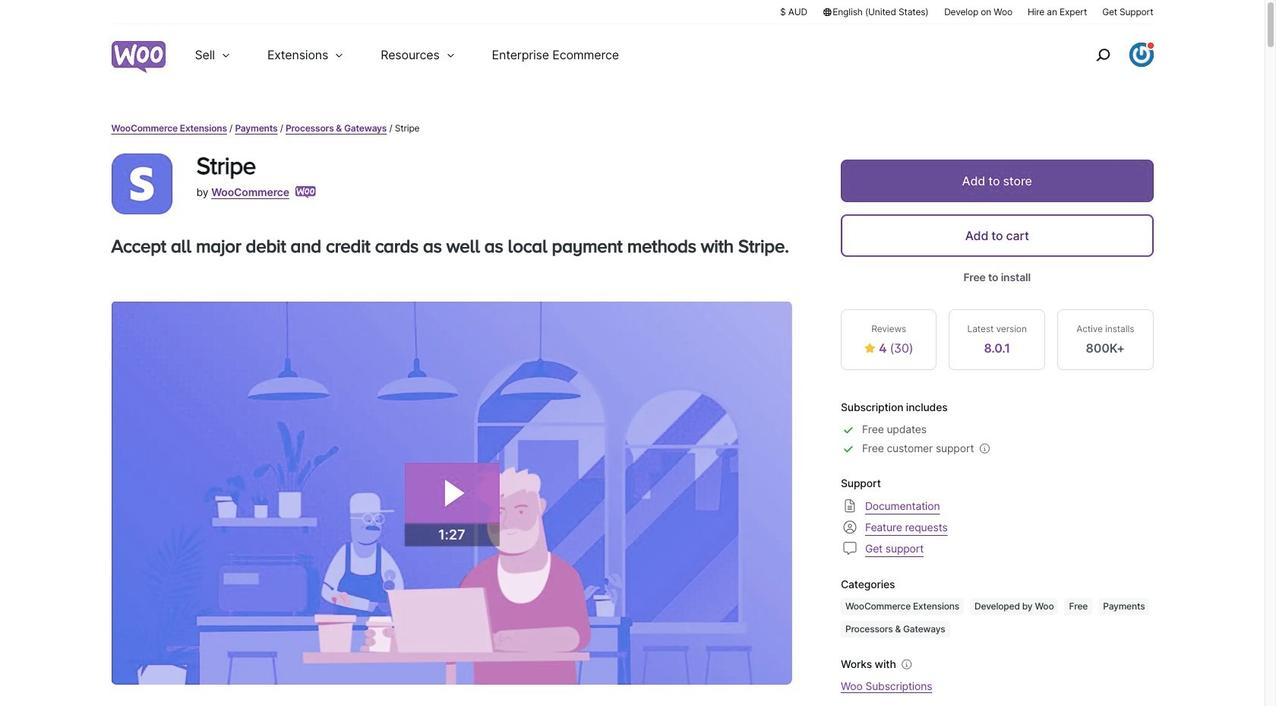 Task type: vqa. For each thing, say whether or not it's contained in the screenshot.
Offerman Woodshop image
no



Task type: describe. For each thing, give the bounding box(es) containing it.
file lines image
[[841, 497, 859, 515]]

developed by woocommerce image
[[295, 186, 316, 198]]

breadcrumb element
[[111, 122, 1154, 135]]

message image
[[841, 539, 859, 557]]

circle user image
[[841, 518, 859, 536]]

circle info image
[[900, 657, 915, 672]]



Task type: locate. For each thing, give the bounding box(es) containing it.
search image
[[1091, 43, 1115, 67]]

service navigation menu element
[[1064, 30, 1154, 79]]

product icon image
[[111, 154, 172, 214]]

open account menu image
[[1130, 43, 1154, 67]]



